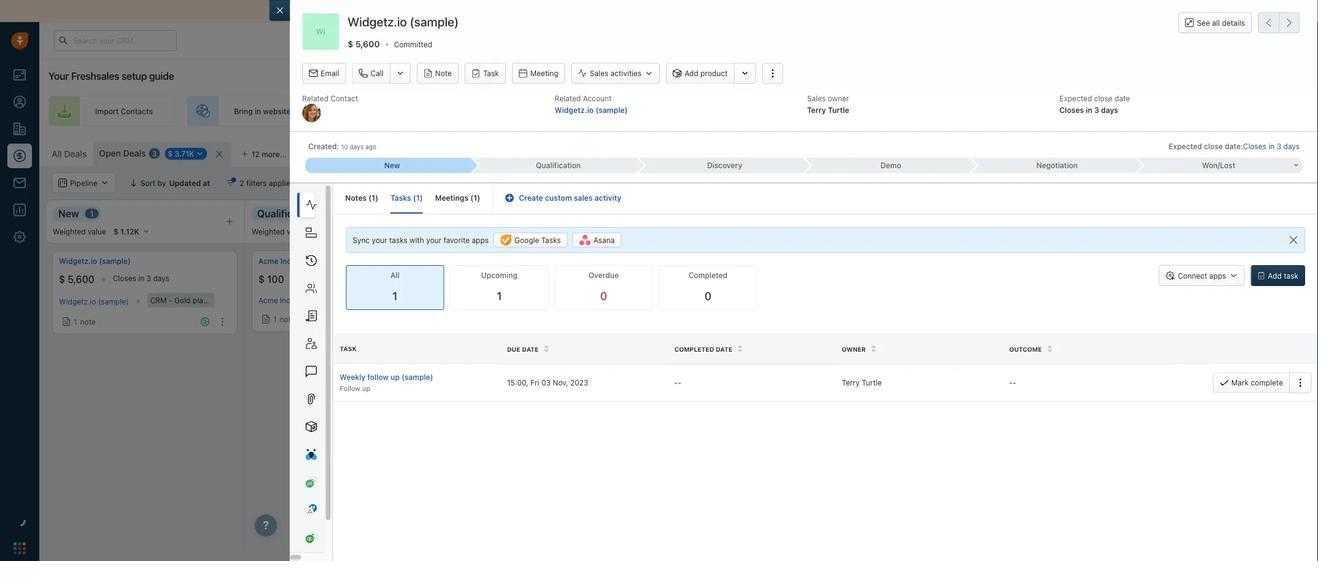 Task type: locate. For each thing, give the bounding box(es) containing it.
freshsales
[[71, 70, 119, 82]]

1 horizontal spatial terry
[[842, 378, 860, 387]]

deals right open
[[123, 148, 146, 158]]

acme inc (sample) up 100
[[258, 257, 325, 266]]

to
[[575, 107, 582, 115]]

-- down completed date
[[674, 378, 681, 387]]

add deal inside button
[[1274, 148, 1306, 157]]

2 horizontal spatial all
[[390, 271, 400, 280]]

qualification up "custom" on the left of page
[[536, 161, 581, 170]]

related contact
[[302, 94, 358, 103]]

5,600 inside widgetz.io (sample) dialog
[[355, 39, 380, 49]]

0 horizontal spatial apps
[[472, 236, 489, 244]]

your right the with
[[426, 236, 441, 244]]

import inside import deals button
[[1179, 148, 1202, 157]]

2 acme from the top
[[258, 296, 278, 304]]

days up settings popup button
[[1101, 105, 1118, 114]]

widgetz.io (sample) link down closes in 3 days
[[59, 297, 129, 306]]

close inside expected close date closes in 3 days
[[1094, 94, 1113, 103]]

widgetz.io (sample) inside dialog
[[348, 14, 459, 29]]

ago
[[365, 143, 376, 150]]

) for meetings ( 1 )
[[477, 194, 480, 202]]

negotiation down demo "link"
[[835, 208, 889, 219]]

all for all deals
[[52, 149, 62, 159]]

all deals button
[[45, 142, 93, 166], [52, 149, 87, 159]]

1 horizontal spatial task
[[483, 69, 499, 78]]

widgetz.io (sample) link down the account
[[555, 105, 628, 114]]

0 horizontal spatial import
[[95, 107, 119, 115]]

5,600 left closes in 3 days
[[68, 274, 94, 285]]

import deals group
[[1162, 142, 1251, 163]]

in inside bring in website leads "link"
[[255, 107, 261, 115]]

see
[[1197, 18, 1210, 27]]

negotiation inside negotiation link
[[1036, 161, 1078, 170]]

quotas
[[1154, 179, 1179, 187]]

(sample) right follow
[[402, 373, 433, 381]]

apps
[[472, 236, 489, 244], [1209, 271, 1226, 280]]

0 vertical spatial sales
[[590, 69, 608, 78]]

create
[[519, 194, 543, 202]]

import up won
[[1179, 148, 1202, 157]]

( for notes
[[369, 194, 372, 202]]

connect inside widgetz.io (sample) dialog
[[1178, 271, 1207, 280]]

widgetz.io (sample) link
[[555, 105, 628, 114], [59, 256, 131, 267], [59, 297, 129, 306]]

connect your mailbox
[[347, 6, 435, 16]]

1 horizontal spatial demo
[[881, 161, 901, 170]]

new up tasks ( 1 )
[[384, 161, 400, 170]]

mailbox
[[404, 6, 435, 16]]

expected for expected close date:
[[1169, 142, 1202, 151]]

0 vertical spatial acme inc (sample)
[[258, 257, 325, 266]]

1 horizontal spatial (
[[413, 194, 416, 202]]

days right 10
[[350, 143, 364, 150]]

0 horizontal spatial all
[[52, 149, 62, 159]]

add deal link
[[988, 96, 1088, 126]]

0 vertical spatial qualification
[[536, 161, 581, 170]]

acme inc (sample) link up 100
[[258, 256, 325, 267]]

0 horizontal spatial --
[[674, 378, 681, 387]]

task
[[483, 69, 499, 78], [340, 345, 357, 352]]

in for closes in 3 days
[[138, 274, 144, 283]]

sync your tasks with your favorite apps
[[353, 236, 489, 244]]

container_wx8msf4aqz5i3rn1 image inside all deal owners button
[[311, 179, 320, 187]]

2 ( from the left
[[413, 194, 416, 202]]

1 horizontal spatial all
[[324, 179, 334, 187]]

acme inc (sample) down 100
[[258, 296, 323, 304]]

in for bring in website leads
[[255, 107, 261, 115]]

task button
[[465, 63, 506, 84]]

1 horizontal spatial )
[[420, 194, 423, 202]]

0 horizontal spatial )
[[375, 194, 378, 202]]

0 vertical spatial negotiation
[[1036, 161, 1078, 170]]

0 horizontal spatial close
[[1094, 94, 1113, 103]]

add deal button
[[1257, 142, 1312, 163]]

complete
[[1251, 378, 1283, 387]]

1 leads from the left
[[293, 107, 312, 115]]

widgetz.io
[[348, 14, 407, 29], [555, 105, 594, 114], [59, 257, 97, 266], [59, 297, 96, 306]]

turtle inside the sales owner terry turtle
[[828, 105, 849, 114]]

task up weekly
[[340, 345, 357, 352]]

close up settings popup button
[[1094, 94, 1113, 103]]

1 vertical spatial close
[[1204, 142, 1223, 151]]

) right meetings
[[477, 194, 480, 202]]

quotas and forecasting link
[[1142, 173, 1251, 193]]

nov
[[336, 274, 350, 283]]

1 note for $ 5,600
[[74, 317, 96, 326]]

0 vertical spatial close
[[1094, 94, 1113, 103]]

( left meetings
[[413, 194, 416, 202]]

1 vertical spatial acme inc (sample)
[[258, 296, 323, 304]]

container_wx8msf4aqz5i3rn1 image
[[1109, 148, 1117, 157], [226, 179, 235, 187], [311, 179, 320, 187], [1142, 179, 1151, 187], [706, 265, 714, 273], [262, 315, 270, 324], [62, 317, 71, 326]]

qualification
[[536, 161, 581, 170], [257, 208, 316, 219]]

1 vertical spatial connect
[[1178, 271, 1207, 280]]

add inside button
[[1268, 271, 1282, 280]]

completed for completed
[[689, 271, 728, 280]]

email button
[[302, 63, 346, 84]]

1 horizontal spatial deals
[[123, 148, 146, 158]]

1 horizontal spatial new
[[384, 161, 400, 170]]

0 horizontal spatial (
[[369, 194, 372, 202]]

0 horizontal spatial deals
[[64, 149, 87, 159]]

0 horizontal spatial date
[[522, 346, 539, 353]]

1 vertical spatial up
[[362, 384, 370, 392]]

container_wx8msf4aqz5i3rn1 image inside quotas and forecasting link
[[1142, 179, 1151, 187]]

deal inside add deal button
[[1290, 148, 1306, 157]]

1 horizontal spatial negotiation
[[1036, 161, 1078, 170]]

team
[[602, 107, 620, 115]]

) left meetings
[[420, 194, 423, 202]]

inc down 100
[[280, 296, 290, 304]]

0 horizontal spatial demo
[[645, 208, 672, 219]]

0 vertical spatial $ 5,600
[[348, 39, 380, 49]]

widgetz.io (sample) up closes in 3 days
[[59, 257, 131, 266]]

tasks down new link
[[391, 194, 411, 202]]

weekly follow up (sample) link
[[340, 372, 495, 383]]

create custom sales activity link
[[505, 194, 621, 202]]

sales
[[574, 194, 593, 202]]

demo inside "link"
[[881, 161, 901, 170]]

new link
[[305, 158, 472, 173]]

apps left add task button
[[1209, 271, 1226, 280]]

0 horizontal spatial connect
[[347, 6, 381, 16]]

1 horizontal spatial $ 5,600
[[348, 39, 380, 49]]

1 vertical spatial all
[[324, 179, 334, 187]]

3 ) from the left
[[477, 194, 480, 202]]

) for notes ( 1 )
[[375, 194, 378, 202]]

import left contacts
[[95, 107, 119, 115]]

0 horizontal spatial note
[[80, 317, 96, 326]]

0 vertical spatial turtle
[[828, 105, 849, 114]]

deals left open
[[64, 149, 87, 159]]

import for import contacts
[[95, 107, 119, 115]]

2 leads from the left
[[554, 107, 573, 115]]

(sample) down closes in 3 days
[[98, 297, 129, 306]]

connect for connect your mailbox
[[347, 6, 381, 16]]

task left meeting "button"
[[483, 69, 499, 78]]

-- down outcome
[[1009, 378, 1016, 387]]

2 ) from the left
[[420, 194, 423, 202]]

1 ) from the left
[[375, 194, 378, 202]]

custom
[[545, 194, 572, 202]]

import inside import contacts link
[[95, 107, 119, 115]]

1 vertical spatial turtle
[[862, 378, 882, 387]]

3 right open deals link
[[152, 149, 157, 158]]

close up won
[[1204, 142, 1223, 151]]

( right meetings
[[470, 194, 473, 202]]

0 vertical spatial acme inc (sample) link
[[258, 256, 325, 267]]

sales inside the sales owner terry turtle
[[807, 94, 826, 103]]

tasks right google
[[541, 236, 561, 244]]

3 right add deal link
[[1094, 105, 1099, 114]]

sales activities
[[590, 69, 642, 78]]

$
[[348, 39, 353, 49], [59, 274, 65, 285], [258, 274, 265, 285]]

(sample)
[[410, 14, 459, 29], [596, 105, 628, 114], [99, 257, 131, 266], [293, 257, 325, 266], [292, 296, 323, 304], [239, 296, 270, 305], [98, 297, 129, 306], [402, 373, 433, 381]]

leads left to
[[554, 107, 573, 115]]

upcoming
[[481, 271, 517, 280]]

days up search field at top right
[[1284, 142, 1300, 151]]

related down email button
[[302, 94, 328, 103]]

discovery
[[707, 161, 742, 170], [456, 208, 502, 219]]

negotiation down add deal link
[[1036, 161, 1078, 170]]

widgetz.io (sample) down closes in 3 days
[[59, 297, 129, 306]]

deal inside all deal owners button
[[336, 179, 351, 187]]

--
[[674, 378, 681, 387], [1009, 378, 1016, 387]]

connect
[[347, 6, 381, 16], [1178, 271, 1207, 280]]

2 horizontal spatial (
[[470, 194, 473, 202]]

0 vertical spatial inc
[[280, 257, 291, 266]]

2 acme inc (sample) link from the top
[[258, 296, 323, 304]]

terry
[[807, 105, 826, 114], [842, 378, 860, 387]]

0 vertical spatial expected
[[1060, 94, 1092, 103]]

) down owners at the left
[[375, 194, 378, 202]]

import deals
[[1179, 148, 1224, 157]]

1 vertical spatial qualification
[[257, 208, 316, 219]]

$ 5,600 inside widgetz.io (sample) dialog
[[348, 39, 380, 49]]

0 down discovery link
[[684, 209, 688, 218]]

demo
[[881, 161, 901, 170], [645, 208, 672, 219]]

crm - gold plan monthly (sample)
[[150, 296, 270, 305]]

1 horizontal spatial close
[[1204, 142, 1223, 151]]

1 horizontal spatial qualification
[[536, 161, 581, 170]]

overdue
[[589, 271, 619, 280]]

⌘ o
[[300, 150, 314, 158]]

note
[[435, 69, 452, 78]]

your
[[383, 6, 401, 16], [584, 107, 600, 115], [372, 236, 387, 244], [426, 236, 441, 244]]

up
[[391, 373, 400, 381], [362, 384, 370, 392]]

acme up $ 100
[[258, 257, 278, 266]]

1 horizontal spatial leads
[[554, 107, 573, 115]]

1 vertical spatial acme inc (sample) link
[[258, 296, 323, 304]]

12
[[252, 150, 260, 158]]

widgetz.io (sample)
[[348, 14, 459, 29], [59, 257, 131, 266], [59, 297, 129, 306]]

0 horizontal spatial terry
[[807, 105, 826, 114]]

1 vertical spatial $ 5,600
[[59, 274, 94, 285]]

0 vertical spatial discovery
[[707, 161, 742, 170]]

1 horizontal spatial --
[[1009, 378, 1016, 387]]

(sample) inside weekly follow up (sample) follow up
[[402, 373, 433, 381]]

qualification down applied
[[257, 208, 316, 219]]

deal inside add deal link
[[1050, 107, 1066, 115]]

0 vertical spatial terry
[[807, 105, 826, 114]]

days inside expected close date closes in 3 days
[[1101, 105, 1118, 114]]

sales for sales activities
[[590, 69, 608, 78]]

up down follow
[[362, 384, 370, 392]]

3 inside open deals 3
[[152, 149, 157, 158]]

3 up "crm"
[[146, 274, 151, 283]]

leads inside "link"
[[293, 107, 312, 115]]

activities
[[611, 69, 642, 78]]

inc up 100
[[280, 257, 291, 266]]

1 vertical spatial 5,600
[[68, 274, 94, 285]]

sales up the account
[[590, 69, 608, 78]]

1 vertical spatial task
[[340, 345, 357, 352]]

route leads to your team link
[[484, 96, 642, 126]]

acme inc (sample)
[[258, 257, 325, 266], [258, 296, 323, 304]]

0 horizontal spatial discovery
[[456, 208, 502, 219]]

0 vertical spatial 5,600
[[355, 39, 380, 49]]

up right follow
[[391, 373, 400, 381]]

12 more... button
[[234, 146, 294, 163]]

apps right favorite
[[472, 236, 489, 244]]

1 horizontal spatial turtle
[[862, 378, 882, 387]]

1 horizontal spatial expected
[[1169, 142, 1202, 151]]

turtle down the owner
[[862, 378, 882, 387]]

0 horizontal spatial related
[[302, 94, 328, 103]]

1 vertical spatial import
[[1179, 148, 1202, 157]]

0 horizontal spatial sales
[[590, 69, 608, 78]]

1 vertical spatial acme
[[258, 296, 278, 304]]

1 vertical spatial inc
[[280, 296, 290, 304]]

1 inc from the top
[[280, 257, 291, 266]]

widgetz.io (sample) link up closes in 3 days
[[59, 256, 131, 267]]

widgetz.io (sample) up committed
[[348, 14, 459, 29]]

1 note
[[273, 315, 295, 324], [74, 317, 96, 326]]

asana button
[[573, 233, 622, 247]]

15:00,
[[507, 378, 528, 387]]

related
[[302, 94, 328, 103], [555, 94, 581, 103]]

widgetz.io (sample) dialog
[[269, 0, 1318, 561]]

1 vertical spatial sales
[[807, 94, 826, 103]]

leads right website
[[293, 107, 312, 115]]

deals up won
[[1204, 148, 1224, 157]]

asana
[[594, 236, 615, 244]]

2 vertical spatial all
[[390, 271, 400, 280]]

(sample) down the account
[[596, 105, 628, 114]]

2 related from the left
[[555, 94, 581, 103]]

2 acme inc (sample) from the top
[[258, 296, 323, 304]]

1 horizontal spatial connect
[[1178, 271, 1207, 280]]

$ 100
[[258, 274, 284, 285]]

1 horizontal spatial up
[[391, 373, 400, 381]]

0 horizontal spatial expected
[[1060, 94, 1092, 103]]

more...
[[262, 150, 287, 158]]

5,600 up call button
[[355, 39, 380, 49]]

product
[[700, 69, 728, 78]]

1 vertical spatial widgetz.io (sample) link
[[59, 256, 131, 267]]

your right to
[[584, 107, 600, 115]]

0 vertical spatial acme
[[258, 257, 278, 266]]

import for import deals
[[1179, 148, 1202, 157]]

deals inside button
[[1204, 148, 1224, 157]]

setup
[[121, 70, 147, 82]]

expected for expected close date
[[1060, 94, 1092, 103]]

0 horizontal spatial qualification
[[257, 208, 316, 219]]

turtle down owner
[[828, 105, 849, 114]]

close image
[[1300, 8, 1306, 14]]

related up route leads to your team
[[555, 94, 581, 103]]

sales left owner
[[807, 94, 826, 103]]

0 horizontal spatial leads
[[293, 107, 312, 115]]

your right "sync"
[[372, 236, 387, 244]]

acme inc (sample) link down 100
[[258, 296, 323, 304]]

1 related from the left
[[302, 94, 328, 103]]

gold
[[174, 296, 191, 305]]

0 horizontal spatial tasks
[[391, 194, 411, 202]]

acme down $ 100
[[258, 296, 278, 304]]

create custom sales activity
[[519, 194, 621, 202]]

3
[[1094, 105, 1099, 114], [1277, 142, 1281, 151], [152, 149, 157, 158], [146, 274, 151, 283]]

closes inside expected close date closes in 3 days
[[1060, 105, 1084, 114]]

1 ( from the left
[[369, 194, 372, 202]]

related inside related account widgetz.io (sample)
[[555, 94, 581, 103]]

negotiation link
[[970, 158, 1137, 173]]

0 vertical spatial new
[[384, 161, 400, 170]]

new down all deals
[[58, 208, 79, 219]]

0 up completed date
[[705, 290, 712, 303]]

1 vertical spatial expected
[[1169, 142, 1202, 151]]

1 vertical spatial negotiation
[[835, 208, 889, 219]]

fri
[[531, 378, 539, 387]]

0 vertical spatial widgetz.io (sample) link
[[555, 105, 628, 114]]

favorite
[[444, 236, 470, 244]]

notes ( 1 )
[[345, 194, 378, 202]]

$ inside widgetz.io (sample) dialog
[[348, 39, 353, 49]]

1 horizontal spatial import
[[1179, 148, 1202, 157]]

connect apps button
[[1159, 265, 1245, 286], [1159, 265, 1245, 286]]

2 horizontal spatial $
[[348, 39, 353, 49]]

route
[[531, 107, 552, 115]]

1 horizontal spatial apps
[[1209, 271, 1226, 280]]

0 vertical spatial widgetz.io (sample)
[[348, 14, 459, 29]]

0 vertical spatial task
[[483, 69, 499, 78]]

sales for sales owner terry turtle
[[807, 94, 826, 103]]

weekly follow up (sample) follow up
[[340, 373, 433, 392]]

1 horizontal spatial date
[[716, 346, 732, 353]]

/
[[1218, 161, 1220, 170]]

( right notes
[[369, 194, 372, 202]]

filters
[[246, 179, 267, 187]]

2 horizontal spatial date
[[1115, 94, 1130, 103]]

expected inside expected close date closes in 3 days
[[1060, 94, 1092, 103]]

0 vertical spatial up
[[391, 373, 400, 381]]

1 horizontal spatial related
[[555, 94, 581, 103]]

3 ( from the left
[[470, 194, 473, 202]]

1 horizontal spatial note
[[280, 315, 295, 324]]

1 horizontal spatial sales
[[807, 94, 826, 103]]

all inside button
[[324, 179, 334, 187]]

1 horizontal spatial discovery
[[707, 161, 742, 170]]

1 vertical spatial new
[[58, 208, 79, 219]]

0 vertical spatial all
[[52, 149, 62, 159]]

acme
[[258, 257, 278, 266], [258, 296, 278, 304]]

sales activities button
[[571, 63, 666, 84], [571, 63, 660, 84]]

discovery inside widgetz.io (sample) dialog
[[707, 161, 742, 170]]

0 horizontal spatial task
[[340, 345, 357, 352]]

and
[[1181, 179, 1194, 187]]

closes in 3 days
[[113, 274, 169, 283]]

0 vertical spatial connect
[[347, 6, 381, 16]]

0 horizontal spatial turtle
[[828, 105, 849, 114]]



Task type: vqa. For each thing, say whether or not it's contained in the screenshot.
All in button
yes



Task type: describe. For each thing, give the bounding box(es) containing it.
task inside button
[[483, 69, 499, 78]]

add product button
[[666, 63, 734, 84]]

deals for open
[[123, 148, 146, 158]]

completed for completed date
[[674, 346, 714, 353]]

0 vertical spatial tasks
[[391, 194, 411, 202]]

related for related contact
[[302, 94, 328, 103]]

guide
[[149, 70, 174, 82]]

mark
[[1231, 378, 1249, 387]]

10
[[341, 143, 348, 150]]

container_wx8msf4aqz5i3rn1 image
[[516, 265, 525, 273]]

owner
[[842, 346, 866, 353]]

close for date
[[1094, 94, 1113, 103]]

1 note for $ 100
[[273, 315, 295, 324]]

( for meetings
[[470, 194, 473, 202]]

(sample) up closes in nov
[[293, 257, 325, 266]]

1 acme inc (sample) link from the top
[[258, 256, 325, 267]]

won / lost
[[1202, 161, 1235, 170]]

2 vertical spatial widgetz.io (sample)
[[59, 297, 129, 306]]

expected close date: closes in 3 days
[[1169, 142, 1300, 151]]

container_wx8msf4aqz5i3rn1 image inside settings popup button
[[1109, 148, 1117, 157]]

note for $ 5,600
[[80, 317, 96, 326]]

all for all deal owners
[[324, 179, 334, 187]]

terry inside the sales owner terry turtle
[[807, 105, 826, 114]]

mark complete button
[[1213, 372, 1289, 393]]

tasks ( 1 )
[[391, 194, 423, 202]]

your freshsales setup guide
[[49, 70, 174, 82]]

note button
[[417, 63, 459, 84]]

settings button
[[1102, 142, 1156, 163]]

( for tasks
[[413, 194, 416, 202]]

date inside expected close date closes in 3 days
[[1115, 94, 1130, 103]]

products
[[356, 296, 387, 305]]

due
[[507, 346, 520, 353]]

) for tasks ( 1 )
[[420, 194, 423, 202]]

1 acme from the top
[[258, 257, 278, 266]]

connect apps
[[1178, 271, 1226, 280]]

03
[[541, 378, 551, 387]]

2 inc from the top
[[280, 296, 290, 304]]

all deal owners button
[[303, 173, 387, 193]]

add product
[[685, 69, 728, 78]]

1 -- from the left
[[674, 378, 681, 387]]

date for completed date
[[716, 346, 732, 353]]

all inside widgetz.io (sample) dialog
[[390, 271, 400, 280]]

open deals link
[[99, 147, 146, 160]]

(sample) down closes in nov
[[292, 296, 323, 304]]

applied
[[269, 179, 295, 187]]

(sample) up committed
[[410, 14, 459, 29]]

container_wx8msf4aqz5i3rn1 image inside "2 filters applied" button
[[226, 179, 235, 187]]

(sample) down $ 100
[[239, 296, 270, 305]]

outcome
[[1009, 346, 1042, 353]]

account
[[583, 94, 612, 103]]

0 down overdue
[[600, 290, 607, 303]]

1 vertical spatial apps
[[1209, 271, 1226, 280]]

email image
[[1197, 35, 1205, 46]]

all deals
[[52, 149, 87, 159]]

demo link
[[804, 158, 970, 173]]

see all details
[[1197, 18, 1245, 27]]

meetings ( 1 )
[[435, 194, 480, 202]]

new inside widgetz.io (sample) dialog
[[384, 161, 400, 170]]

weekly
[[340, 373, 365, 381]]

crm
[[150, 296, 167, 305]]

2 filters applied
[[240, 179, 295, 187]]

note for $ 100
[[280, 315, 295, 324]]

due date
[[507, 346, 539, 353]]

sales owner terry turtle
[[807, 94, 849, 114]]

0 horizontal spatial negotiation
[[835, 208, 889, 219]]

closes in 3 days link
[[1243, 141, 1300, 152]]

closes in nov
[[302, 274, 350, 283]]

google
[[514, 236, 539, 244]]

1 vertical spatial terry
[[842, 378, 860, 387]]

plan
[[193, 296, 207, 305]]

1 vertical spatial demo
[[645, 208, 672, 219]]

widgetz.io inside related account widgetz.io (sample)
[[555, 105, 594, 114]]

notes
[[345, 194, 367, 202]]

0 horizontal spatial new
[[58, 208, 79, 219]]

related for related account widgetz.io (sample)
[[555, 94, 581, 103]]

google tasks button
[[494, 233, 568, 247]]

(sample) inside related account widgetz.io (sample)
[[596, 105, 628, 114]]

bring
[[234, 107, 253, 115]]

your
[[49, 70, 69, 82]]

your left mailbox
[[383, 6, 401, 16]]

(sample) up closes in 3 days
[[99, 257, 131, 266]]

2 -- from the left
[[1009, 378, 1016, 387]]

with
[[410, 236, 424, 244]]

$ for new
[[59, 274, 65, 285]]

see all details button
[[1179, 12, 1252, 33]]

monthly
[[209, 296, 237, 305]]

0 horizontal spatial up
[[362, 384, 370, 392]]

tasks inside button
[[541, 236, 561, 244]]

bring in website leads link
[[187, 96, 334, 126]]

Search your CRM... text field
[[54, 30, 177, 51]]

Search field
[[1252, 173, 1313, 193]]

1 vertical spatial discovery
[[456, 208, 502, 219]]

contact
[[331, 94, 358, 103]]

3 inside expected close date closes in 3 days
[[1094, 105, 1099, 114]]

no
[[345, 296, 354, 305]]

days up "crm"
[[153, 274, 169, 283]]

days inside created: 10 days ago
[[350, 143, 364, 150]]

import contacts
[[95, 107, 153, 115]]

freshworks switcher image
[[14, 542, 26, 555]]

deals for all
[[64, 149, 87, 159]]

settings
[[1120, 148, 1150, 157]]

all deal owners
[[324, 179, 379, 187]]

in for closes in nov
[[328, 274, 334, 283]]

widgetz.io inside widgetz.io (sample) link
[[59, 257, 97, 266]]

2023
[[570, 378, 588, 387]]

close for date:
[[1204, 142, 1223, 151]]

your inside route leads to your team link
[[584, 107, 600, 115]]

website
[[263, 107, 291, 115]]

bring in website leads
[[234, 107, 312, 115]]

$ for qualification
[[258, 274, 265, 285]]

1 acme inc (sample) from the top
[[258, 257, 325, 266]]

route leads to your team
[[531, 107, 620, 115]]

follow
[[340, 384, 360, 392]]

meetings
[[435, 194, 468, 202]]

wi
[[316, 27, 325, 36]]

completed date
[[674, 346, 732, 353]]

owner
[[828, 94, 849, 103]]

date for due date
[[522, 346, 539, 353]]

15:00, fri 03 nov, 2023
[[507, 378, 588, 387]]

qualification inside 'link'
[[536, 161, 581, 170]]

2
[[240, 179, 244, 187]]

2 filters applied button
[[218, 173, 303, 193]]

1 vertical spatial widgetz.io (sample)
[[59, 257, 131, 266]]

100
[[267, 274, 284, 285]]

tasks
[[389, 236, 408, 244]]

google tasks
[[514, 236, 561, 244]]

contacts
[[121, 107, 153, 115]]

quotas and forecasting
[[1154, 179, 1238, 187]]

connect for connect apps
[[1178, 271, 1207, 280]]

open
[[99, 148, 121, 158]]

add task
[[1268, 271, 1298, 280]]

related account widgetz.io (sample)
[[555, 94, 628, 114]]

0 vertical spatial apps
[[472, 236, 489, 244]]

expected close date closes in 3 days
[[1060, 94, 1130, 114]]

task
[[1284, 271, 1298, 280]]

3 up search field at top right
[[1277, 142, 1281, 151]]

date:
[[1225, 142, 1243, 151]]

committed
[[394, 40, 432, 49]]

meeting
[[530, 69, 558, 78]]

deals for import
[[1204, 148, 1224, 157]]

0 up google
[[513, 209, 518, 218]]

open deals 3
[[99, 148, 157, 158]]

in inside expected close date closes in 3 days
[[1086, 105, 1092, 114]]

2 vertical spatial widgetz.io (sample) link
[[59, 297, 129, 306]]

mark complete
[[1231, 378, 1283, 387]]

follow
[[367, 373, 389, 381]]



